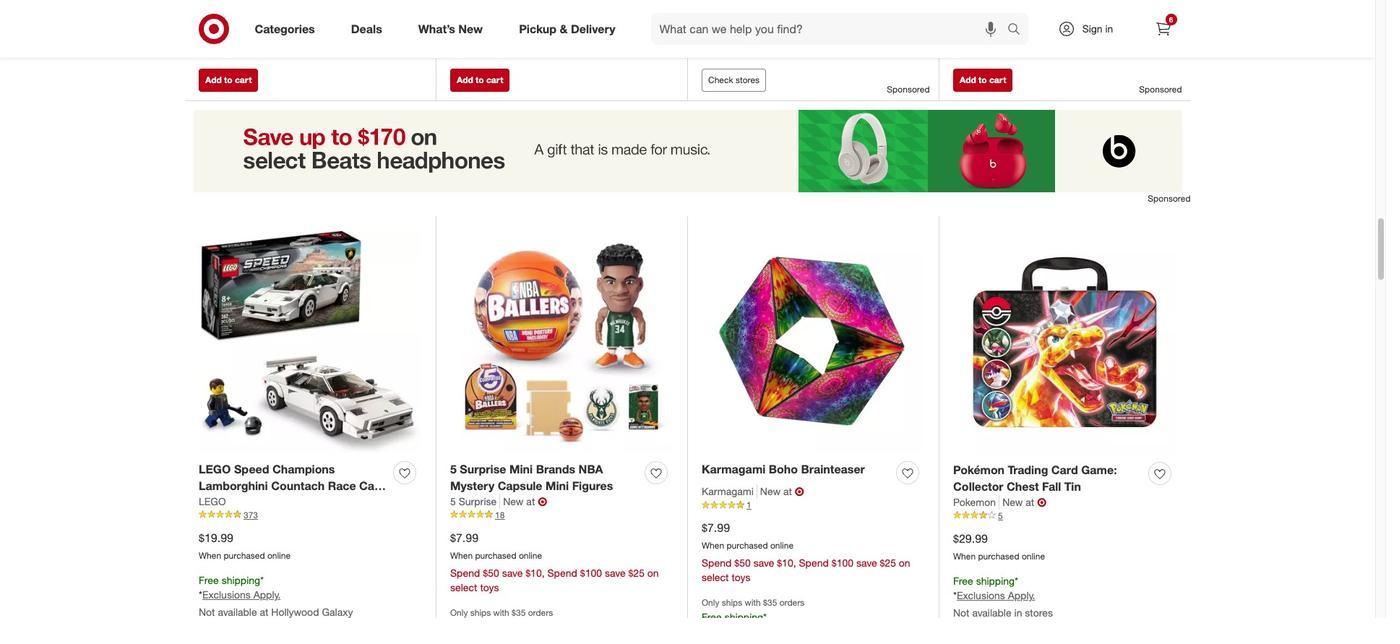 Task type: locate. For each thing, give the bounding box(es) containing it.
add to cart
[[205, 74, 252, 85], [457, 74, 504, 85], [960, 74, 1007, 85]]

race
[[328, 479, 356, 493]]

$50
[[735, 557, 751, 569], [483, 567, 500, 579]]

2 horizontal spatial stores
[[1026, 32, 1054, 44]]

lego
[[199, 462, 231, 477], [199, 495, 226, 507]]

online for mini
[[519, 550, 542, 561]]

$7.99 down karmagami link on the right of page
[[702, 521, 730, 535]]

* inside * exclusions apply. not available in stores
[[954, 15, 957, 27]]

1 add to cart from the left
[[205, 74, 252, 85]]

mini up capsule
[[510, 462, 533, 477]]

0 horizontal spatial orders
[[528, 607, 553, 618]]

cart
[[235, 74, 252, 85], [487, 74, 504, 85], [990, 74, 1007, 85]]

1 horizontal spatial mini
[[546, 479, 569, 493]]

1 horizontal spatial $7.99
[[702, 521, 730, 535]]

exclusions
[[957, 15, 1006, 27], [202, 26, 251, 39], [454, 26, 502, 39], [202, 589, 251, 601], [957, 590, 1006, 602]]

0 horizontal spatial ships
[[471, 607, 491, 618]]

karmagami up karmagami link on the right of page
[[702, 462, 766, 477]]

karmagami inside "karmagami new at ¬"
[[702, 485, 754, 498]]

5
[[450, 462, 457, 477], [450, 495, 456, 507], [999, 510, 1003, 521]]

0 horizontal spatial toys
[[480, 581, 499, 593]]

with for at
[[494, 607, 510, 618]]

card
[[1052, 463, 1079, 477]]

2 add from the left
[[457, 74, 473, 85]]

online
[[771, 540, 794, 551], [267, 550, 291, 561], [519, 550, 542, 561], [1022, 551, 1046, 562]]

$10, for at
[[526, 567, 545, 579]]

0 horizontal spatial on
[[648, 567, 659, 579]]

5 surprise mini brands nba mystery capsule mini figures image
[[450, 230, 673, 453], [450, 230, 673, 453]]

¬ down '5 surprise mini brands nba mystery capsule mini figures'
[[538, 494, 548, 509]]

check stores
[[709, 74, 760, 85]]

ships
[[722, 597, 743, 608], [471, 607, 491, 618]]

5 inside '5 surprise mini brands nba mystery capsule mini figures'
[[450, 462, 457, 477]]

pokemon
[[954, 496, 997, 508]]

3 cart from the left
[[990, 74, 1007, 85]]

cart down free shipping * * exclusions apply. not available in stores
[[235, 74, 252, 85]]

0 horizontal spatial $25
[[629, 567, 645, 579]]

1 horizontal spatial on
[[899, 557, 911, 569]]

0 vertical spatial 5
[[450, 462, 457, 477]]

2 karmagami from the top
[[702, 485, 754, 498]]

$19.99
[[199, 531, 234, 545]]

online down '5' link
[[1022, 551, 1046, 562]]

to down * exclusions apply. not available in stores
[[979, 74, 987, 85]]

1 karmagami from the top
[[702, 462, 766, 477]]

online for brainteaser
[[771, 540, 794, 551]]

stores
[[1026, 32, 1054, 44], [271, 44, 299, 56], [736, 74, 760, 85]]

1 horizontal spatial cart
[[487, 74, 504, 85]]

new inside pokemon new at ¬
[[1003, 496, 1023, 508]]

speed
[[234, 462, 269, 477]]

0 horizontal spatial with
[[494, 607, 510, 618]]

add to cart button
[[199, 69, 258, 92], [450, 69, 510, 92], [954, 69, 1013, 92]]

in
[[1106, 22, 1114, 35], [1015, 32, 1023, 44], [260, 44, 268, 56]]

0 horizontal spatial add to cart button
[[199, 69, 258, 92]]

2 horizontal spatial ¬
[[1038, 495, 1047, 510]]

$7.99 when purchased online spend $50 save $10, spend $100 save $25 on select toys for ¬
[[702, 521, 911, 583]]

mini
[[510, 462, 533, 477], [546, 479, 569, 493]]

0 horizontal spatial $7.99 when purchased online spend $50 save $10, spend $100 save $25 on select toys
[[450, 531, 659, 593]]

$50 down 18
[[483, 567, 500, 579]]

karmagami for karmagami boho brainteaser
[[702, 462, 766, 477]]

add to cart down free shipping * exclusions apply.
[[457, 74, 504, 85]]

when
[[702, 540, 725, 551], [199, 550, 221, 561], [450, 550, 473, 561], [954, 551, 976, 562]]

0 vertical spatial surprise
[[460, 462, 507, 477]]

not inside * exclusions apply. not available in stores
[[954, 32, 970, 44]]

1 horizontal spatial $50
[[735, 557, 751, 569]]

collector
[[954, 479, 1004, 494]]

free shipping * * exclusions apply. down $29.99 when purchased online
[[954, 575, 1036, 602]]

online down 18 link
[[519, 550, 542, 561]]

1 horizontal spatial add to cart
[[457, 74, 504, 85]]

3 add from the left
[[960, 74, 977, 85]]

add down free shipping * * exclusions apply. not available in stores
[[205, 74, 222, 85]]

at left hollywood
[[763, 29, 772, 42]]

free
[[199, 11, 219, 24], [450, 11, 471, 24], [199, 574, 219, 586], [954, 575, 974, 587]]

$100 down 1 link
[[832, 557, 854, 569]]

shipping
[[702, 11, 742, 24]]

add to cart button down free shipping * exclusions apply.
[[450, 69, 510, 92]]

2 horizontal spatial add to cart button
[[954, 69, 1013, 92]]

shipping
[[222, 11, 260, 24], [473, 11, 512, 24], [222, 574, 260, 586], [977, 575, 1015, 587]]

$50 for ¬
[[735, 557, 751, 569]]

1 horizontal spatial $7.99 when purchased online spend $50 save $10, spend $100 save $25 on select toys
[[702, 521, 911, 583]]

surprise
[[460, 462, 507, 477], [459, 495, 497, 507]]

0 horizontal spatial mini
[[510, 462, 533, 477]]

stores down the categories
[[271, 44, 299, 56]]

delivery
[[571, 21, 616, 36]]

mini down "brands"
[[546, 479, 569, 493]]

0 horizontal spatial $7.99
[[450, 531, 479, 545]]

at down capsule
[[527, 495, 535, 507]]

when down 5 surprise link
[[450, 550, 473, 561]]

sign
[[1083, 22, 1103, 35]]

exclusions apply. button
[[957, 14, 1036, 28], [202, 26, 281, 40], [454, 26, 532, 40], [202, 588, 281, 603], [957, 589, 1036, 603]]

0 horizontal spatial add
[[205, 74, 222, 85]]

2 horizontal spatial to
[[979, 74, 987, 85]]

available
[[763, 11, 802, 24], [721, 29, 760, 42], [973, 32, 1012, 44], [218, 44, 257, 56]]

$7.99 when purchased online spend $50 save $10, spend $100 save $25 on select toys
[[702, 521, 911, 583], [450, 531, 659, 593]]

sponsored for shipping not available not available at hollywood galaxy
[[887, 84, 930, 95]]

not inside shipping not available not available at hollywood galaxy
[[702, 29, 718, 42]]

add to cart button for sponsored
[[954, 69, 1013, 92]]

free shipping * * exclusions apply.
[[199, 574, 281, 601], [954, 575, 1036, 602]]

$100 down 18 link
[[581, 567, 602, 579]]

0 horizontal spatial add to cart
[[205, 74, 252, 85]]

0 horizontal spatial to
[[224, 74, 233, 85]]

cart down * exclusions apply. not available in stores
[[990, 74, 1007, 85]]

to for free shipping
[[476, 74, 484, 85]]

online down 1 link
[[771, 540, 794, 551]]

¬ for pokémon
[[1038, 495, 1047, 510]]

5 up mystery
[[450, 462, 457, 477]]

new inside "karmagami new at ¬"
[[761, 485, 781, 498]]

lego up 'lamborghini' on the left bottom of page
[[199, 462, 231, 477]]

only
[[702, 597, 720, 608], [450, 607, 468, 618]]

not for * exclusions apply. not available in stores
[[954, 32, 970, 44]]

1 horizontal spatial $10,
[[777, 557, 797, 569]]

when inside $19.99 when purchased online
[[199, 550, 221, 561]]

karmagami boho brainteaser image
[[702, 230, 925, 453], [702, 230, 925, 453]]

karmagami up 1
[[702, 485, 754, 498]]

2 lego from the top
[[199, 495, 226, 507]]

at down karmagami boho brainteaser 'link'
[[784, 485, 792, 498]]

orders for at
[[528, 607, 553, 618]]

$100 for at
[[581, 567, 602, 579]]

online for card
[[1022, 551, 1046, 562]]

on for karmagami boho brainteaser
[[899, 557, 911, 569]]

1 to from the left
[[224, 74, 233, 85]]

new down chest
[[1003, 496, 1023, 508]]

¬
[[795, 484, 805, 499], [538, 494, 548, 509], [1038, 495, 1047, 510]]

exclusions inside free shipping * * exclusions apply. not available in stores
[[202, 26, 251, 39]]

$19.99 when purchased online
[[199, 531, 291, 561]]

cart down free shipping * exclusions apply.
[[487, 74, 504, 85]]

online down 373 link
[[267, 550, 291, 561]]

stores left sign
[[1026, 32, 1054, 44]]

to down free shipping * * exclusions apply. not available in stores
[[224, 74, 233, 85]]

$35
[[764, 597, 778, 608], [512, 607, 526, 618]]

purchased inside $19.99 when purchased online
[[224, 550, 265, 561]]

purchased
[[727, 540, 768, 551], [224, 550, 265, 561], [475, 550, 517, 561], [979, 551, 1020, 562]]

search button
[[1001, 13, 1036, 48]]

$35 for at
[[512, 607, 526, 618]]

to
[[224, 74, 233, 85], [476, 74, 484, 85], [979, 74, 987, 85]]

lego speed champions lamborghini countach race car set 76908 image
[[199, 230, 422, 453], [199, 230, 422, 453]]

sponsored for * exclusions apply. not available in stores
[[1140, 84, 1183, 95]]

when for 5 surprise mini brands nba mystery capsule mini figures
[[450, 550, 473, 561]]

1 horizontal spatial select
[[702, 571, 729, 583]]

$100
[[832, 557, 854, 569], [581, 567, 602, 579]]

0 horizontal spatial only ships with $35 orders
[[450, 607, 553, 618]]

5 down pokemon new at ¬ on the right bottom of the page
[[999, 510, 1003, 521]]

available inside * exclusions apply. not available in stores
[[973, 32, 1012, 44]]

¬ down karmagami boho brainteaser 'link'
[[795, 484, 805, 499]]

1 horizontal spatial only
[[702, 597, 720, 608]]

surprise up mystery
[[460, 462, 507, 477]]

lego for lego speed champions lamborghini countach race car set 76908
[[199, 462, 231, 477]]

when down $29.99
[[954, 551, 976, 562]]

surprise inside the 5 surprise new at ¬
[[459, 495, 497, 507]]

$100 for ¬
[[832, 557, 854, 569]]

new inside the 5 surprise new at ¬
[[503, 495, 524, 507]]

lego speed champions lamborghini countach race car set 76908
[[199, 462, 379, 510]]

0 horizontal spatial $35
[[512, 607, 526, 618]]

1 horizontal spatial toys
[[732, 571, 751, 583]]

1 horizontal spatial not
[[702, 29, 718, 42]]

1 horizontal spatial only ships with $35 orders
[[702, 597, 805, 608]]

purchased down "$19.99"
[[224, 550, 265, 561]]

purchased inside $29.99 when purchased online
[[979, 551, 1020, 562]]

free shipping * * exclusions apply. for $19.99
[[199, 574, 281, 601]]

$7.99 when purchased online spend $50 save $10, spend $100 save $25 on select toys down 1 link
[[702, 521, 911, 583]]

3 add to cart button from the left
[[954, 69, 1013, 92]]

add down * exclusions apply. not available in stores
[[960, 74, 977, 85]]

only ships with $35 orders for ¬
[[702, 597, 805, 608]]

1 lego from the top
[[199, 462, 231, 477]]

add down what's new link
[[457, 74, 473, 85]]

free shipping * * exclusions apply. for $29.99
[[954, 575, 1036, 602]]

toys
[[732, 571, 751, 583], [480, 581, 499, 593]]

free shipping * * exclusions apply. not available in stores
[[199, 11, 299, 56]]

3 add to cart from the left
[[960, 74, 1007, 85]]

purchased down $29.99
[[979, 551, 1020, 562]]

¬ for karmagami
[[795, 484, 805, 499]]

$7.99 down 5 surprise link
[[450, 531, 479, 545]]

$10, down 18 link
[[526, 567, 545, 579]]

purchased down 18
[[475, 550, 517, 561]]

new down capsule
[[503, 495, 524, 507]]

add to cart button for free shipping
[[450, 69, 510, 92]]

add for free shipping
[[457, 74, 473, 85]]

1 add from the left
[[205, 74, 222, 85]]

5 inside the 5 surprise new at ¬
[[450, 495, 456, 507]]

$50 down 1
[[735, 557, 751, 569]]

in inside * exclusions apply. not available in stores
[[1015, 32, 1023, 44]]

to down free shipping * exclusions apply.
[[476, 74, 484, 85]]

2 add to cart from the left
[[457, 74, 504, 85]]

when inside $29.99 when purchased online
[[954, 551, 976, 562]]

2 cart from the left
[[487, 74, 504, 85]]

1 horizontal spatial add
[[457, 74, 473, 85]]

only for 5 surprise mini brands nba mystery capsule mini figures
[[450, 607, 468, 618]]

5 down mystery
[[450, 495, 456, 507]]

0 horizontal spatial $50
[[483, 567, 500, 579]]

when down "$19.99"
[[199, 550, 221, 561]]

karmagami inside 'link'
[[702, 462, 766, 477]]

add to cart down * exclusions apply. not available in stores
[[960, 74, 1007, 85]]

*
[[260, 11, 264, 24], [954, 15, 957, 27], [199, 26, 202, 39], [450, 26, 454, 39], [260, 574, 264, 586], [1015, 575, 1019, 587], [199, 589, 202, 601], [954, 590, 957, 602]]

purchased for lego speed champions lamborghini countach race car set 76908
[[224, 550, 265, 561]]

add for sponsored
[[960, 74, 977, 85]]

online inside $19.99 when purchased online
[[267, 550, 291, 561]]

new right what's
[[459, 21, 483, 36]]

surprise down mystery
[[459, 495, 497, 507]]

surprise inside '5 surprise mini brands nba mystery capsule mini figures'
[[460, 462, 507, 477]]

2 add to cart button from the left
[[450, 69, 510, 92]]

set
[[199, 495, 217, 510]]

0 horizontal spatial only
[[450, 607, 468, 618]]

0 horizontal spatial not
[[199, 44, 215, 56]]

not
[[702, 29, 718, 42], [954, 32, 970, 44], [199, 44, 215, 56]]

lego inside lego speed champions lamborghini countach race car set 76908
[[199, 462, 231, 477]]

1 horizontal spatial ships
[[722, 597, 743, 608]]

$10,
[[777, 557, 797, 569], [526, 567, 545, 579]]

$10, down 1 link
[[777, 557, 797, 569]]

add to cart button down * exclusions apply. not available in stores
[[954, 69, 1013, 92]]

at inside "karmagami new at ¬"
[[784, 485, 792, 498]]

$10, for ¬
[[777, 557, 797, 569]]

to for sponsored
[[979, 74, 987, 85]]

lego down 'lamborghini' on the left bottom of page
[[199, 495, 226, 507]]

2 horizontal spatial add to cart
[[960, 74, 1007, 85]]

0 horizontal spatial in
[[260, 44, 268, 56]]

karmagami boho brainteaser link
[[702, 461, 865, 478]]

capsule
[[498, 479, 543, 493]]

free shipping * * exclusions apply. down $19.99 when purchased online
[[199, 574, 281, 601]]

18
[[495, 510, 505, 520]]

categories link
[[243, 13, 333, 45]]

free shipping * exclusions apply.
[[450, 11, 532, 39]]

at down chest
[[1026, 496, 1035, 508]]

0 horizontal spatial cart
[[235, 74, 252, 85]]

0 horizontal spatial $100
[[581, 567, 602, 579]]

free inside free shipping * exclusions apply.
[[450, 11, 471, 24]]

1 horizontal spatial free shipping * * exclusions apply.
[[954, 575, 1036, 602]]

1 horizontal spatial add to cart button
[[450, 69, 510, 92]]

1 horizontal spatial with
[[745, 597, 761, 608]]

ships for at
[[471, 607, 491, 618]]

brainteaser
[[802, 462, 865, 477]]

$25 for karmagami boho brainteaser
[[880, 557, 897, 569]]

at inside shipping not available not available at hollywood galaxy
[[763, 29, 772, 42]]

$7.99 when purchased online spend $50 save $10, spend $100 save $25 on select toys down 18 link
[[450, 531, 659, 593]]

1 vertical spatial 5
[[450, 495, 456, 507]]

what's
[[419, 21, 456, 36]]

in inside free shipping * * exclusions apply. not available in stores
[[260, 44, 268, 56]]

5 for 5 surprise new at ¬
[[450, 495, 456, 507]]

online for champions
[[267, 550, 291, 561]]

add to cart button down free shipping * * exclusions apply. not available in stores
[[199, 69, 258, 92]]

3 to from the left
[[979, 74, 987, 85]]

1 horizontal spatial ¬
[[795, 484, 805, 499]]

1 horizontal spatial $25
[[880, 557, 897, 569]]

1 horizontal spatial stores
[[736, 74, 760, 85]]

when down karmagami link on the right of page
[[702, 540, 725, 551]]

shipping not available not available at hollywood galaxy
[[702, 11, 857, 42]]

¬ down fall
[[1038, 495, 1047, 510]]

online inside $29.99 when purchased online
[[1022, 551, 1046, 562]]

purchased down 1
[[727, 540, 768, 551]]

2 horizontal spatial add
[[960, 74, 977, 85]]

6 link
[[1148, 13, 1180, 45]]

$29.99
[[954, 531, 988, 546]]

select
[[702, 571, 729, 583], [450, 581, 478, 593]]

0 vertical spatial karmagami
[[702, 462, 766, 477]]

1 horizontal spatial $35
[[764, 597, 778, 608]]

0 horizontal spatial free shipping * * exclusions apply.
[[199, 574, 281, 601]]

at
[[763, 29, 772, 42], [784, 485, 792, 498], [527, 495, 535, 507], [1026, 496, 1035, 508]]

orders for ¬
[[780, 597, 805, 608]]

1 horizontal spatial to
[[476, 74, 484, 85]]

2 vertical spatial 5
[[999, 510, 1003, 521]]

0 horizontal spatial stores
[[271, 44, 299, 56]]

0 vertical spatial lego
[[199, 462, 231, 477]]

add to cart down free shipping * * exclusions apply. not available in stores
[[205, 74, 252, 85]]

orders
[[780, 597, 805, 608], [528, 607, 553, 618]]

new
[[459, 21, 483, 36], [761, 485, 781, 498], [503, 495, 524, 507], [1003, 496, 1023, 508]]

new down karmagami boho brainteaser 'link'
[[761, 485, 781, 498]]

pokémon trading card game: collector chest fall tin image
[[954, 230, 1177, 454], [954, 230, 1177, 454]]

1 vertical spatial lego
[[199, 495, 226, 507]]

2 horizontal spatial cart
[[990, 74, 1007, 85]]

sponsored
[[887, 84, 930, 95], [1140, 84, 1183, 95], [1149, 193, 1191, 204]]

1 vertical spatial karmagami
[[702, 485, 754, 498]]

5 surprise mini brands nba mystery capsule mini figures link
[[450, 461, 639, 494]]

add to cart for sponsored
[[960, 74, 1007, 85]]

1 horizontal spatial $100
[[832, 557, 854, 569]]

apply.
[[1009, 15, 1036, 27], [254, 26, 281, 39], [505, 26, 532, 39], [254, 589, 281, 601], [1009, 590, 1036, 602]]

2 horizontal spatial not
[[954, 32, 970, 44]]

1 vertical spatial surprise
[[459, 495, 497, 507]]

0 horizontal spatial $10,
[[526, 567, 545, 579]]

karmagami
[[702, 462, 766, 477], [702, 485, 754, 498]]

stores right check
[[736, 74, 760, 85]]

2 to from the left
[[476, 74, 484, 85]]

1 vertical spatial mini
[[546, 479, 569, 493]]

1 horizontal spatial orders
[[780, 597, 805, 608]]

0 horizontal spatial select
[[450, 581, 478, 593]]

5 surprise new at ¬
[[450, 494, 548, 509]]

1 horizontal spatial in
[[1015, 32, 1023, 44]]

categories
[[255, 21, 315, 36]]

on
[[899, 557, 911, 569], [648, 567, 659, 579]]

surprise for new
[[459, 495, 497, 507]]

free inside free shipping * * exclusions apply. not available in stores
[[199, 11, 219, 24]]

$29.99 when purchased online
[[954, 531, 1046, 562]]



Task type: vqa. For each thing, say whether or not it's contained in the screenshot.
'Pickup & Delivery' at the top left
yes



Task type: describe. For each thing, give the bounding box(es) containing it.
brands
[[536, 462, 576, 477]]

figures
[[572, 479, 613, 493]]

available inside free shipping * * exclusions apply. not available in stores
[[218, 44, 257, 56]]

exclusions inside free shipping * exclusions apply.
[[454, 26, 502, 39]]

2 horizontal spatial in
[[1106, 22, 1114, 35]]

5 for 5
[[999, 510, 1003, 521]]

when for karmagami boho brainteaser
[[702, 540, 725, 551]]

pokémon trading card game: collector chest fall tin
[[954, 463, 1118, 494]]

chest
[[1007, 479, 1040, 494]]

373
[[244, 510, 258, 520]]

1 add to cart button from the left
[[199, 69, 258, 92]]

What can we help you find? suggestions appear below search field
[[651, 13, 1011, 45]]

champions
[[273, 462, 335, 477]]

spend down 5 surprise link
[[450, 567, 480, 579]]

karmagami link
[[702, 485, 758, 499]]

toys for ¬
[[732, 571, 751, 583]]

&
[[560, 21, 568, 36]]

lego speed champions lamborghini countach race car set 76908 link
[[199, 461, 388, 510]]

not for shipping not available not available at hollywood galaxy
[[702, 29, 718, 42]]

shipping inside free shipping * exclusions apply.
[[473, 11, 512, 24]]

pickup
[[519, 21, 557, 36]]

new for pokemon
[[1003, 496, 1023, 508]]

$7.99 when purchased online spend $50 save $10, spend $100 save $25 on select toys for at
[[450, 531, 659, 593]]

cart for free shipping
[[487, 74, 504, 85]]

$25 for 5 surprise mini brands nba mystery capsule mini figures
[[629, 567, 645, 579]]

select for 5 surprise mini brands nba mystery capsule mini figures
[[450, 581, 478, 593]]

stores inside * exclusions apply. not available in stores
[[1026, 32, 1054, 44]]

1
[[747, 500, 752, 511]]

cart for sponsored
[[990, 74, 1007, 85]]

deals
[[351, 21, 382, 36]]

pokemon link
[[954, 495, 1000, 510]]

pokemon new at ¬
[[954, 495, 1047, 510]]

stores inside button
[[736, 74, 760, 85]]

search
[[1001, 23, 1036, 37]]

$7.99 for 5 surprise mini brands nba mystery capsule mini figures
[[450, 531, 479, 545]]

karmagami boho brainteaser
[[702, 462, 865, 477]]

* exclusions apply. not available in stores
[[954, 15, 1054, 44]]

5 for 5 surprise mini brands nba mystery capsule mini figures
[[450, 462, 457, 477]]

$7.99 for karmagami boho brainteaser
[[702, 521, 730, 535]]

lego link
[[199, 494, 226, 509]]

tin
[[1065, 479, 1082, 494]]

purchased for 5 surprise mini brands nba mystery capsule mini figures
[[475, 550, 517, 561]]

spend down 1 link
[[799, 557, 829, 569]]

373 link
[[199, 509, 422, 522]]

pickup & delivery
[[519, 21, 616, 36]]

lego for lego
[[199, 495, 226, 507]]

$50 for at
[[483, 567, 500, 579]]

ships for ¬
[[722, 597, 743, 608]]

toys for at
[[480, 581, 499, 593]]

lamborghini
[[199, 479, 268, 493]]

surprise for mini
[[460, 462, 507, 477]]

1 cart from the left
[[235, 74, 252, 85]]

check stores button
[[702, 69, 767, 92]]

fall
[[1043, 479, 1062, 494]]

stores inside free shipping * * exclusions apply. not available in stores
[[271, 44, 299, 56]]

galaxy
[[825, 29, 857, 42]]

hollywood
[[775, 29, 823, 42]]

5 surprise link
[[450, 494, 501, 509]]

6
[[1170, 15, 1174, 24]]

spend down karmagami link on the right of page
[[702, 557, 732, 569]]

game:
[[1082, 463, 1118, 477]]

exclusions inside * exclusions apply. not available in stores
[[957, 15, 1006, 27]]

pokémon
[[954, 463, 1005, 477]]

at inside the 5 surprise new at ¬
[[527, 495, 535, 507]]

76908
[[220, 495, 252, 510]]

shipping inside free shipping * * exclusions apply. not available in stores
[[222, 11, 260, 24]]

5 link
[[954, 510, 1177, 522]]

mystery
[[450, 479, 495, 493]]

nba
[[579, 462, 603, 477]]

check
[[709, 74, 734, 85]]

not
[[745, 11, 760, 24]]

advertisement region
[[185, 110, 1191, 192]]

what's new
[[419, 21, 483, 36]]

pickup & delivery link
[[507, 13, 634, 45]]

spend down 18 link
[[548, 567, 578, 579]]

only ships with $35 orders for at
[[450, 607, 553, 618]]

1 link
[[702, 499, 925, 512]]

deals link
[[339, 13, 400, 45]]

5 surprise mini brands nba mystery capsule mini figures
[[450, 462, 613, 493]]

0 horizontal spatial ¬
[[538, 494, 548, 509]]

when for pokémon trading card game: collector chest fall tin
[[954, 551, 976, 562]]

new for what's
[[459, 21, 483, 36]]

with for ¬
[[745, 597, 761, 608]]

0 vertical spatial mini
[[510, 462, 533, 477]]

pokémon trading card game: collector chest fall tin link
[[954, 462, 1143, 495]]

sign in link
[[1046, 13, 1136, 45]]

only for karmagami boho brainteaser
[[702, 597, 720, 608]]

purchased for karmagami boho brainteaser
[[727, 540, 768, 551]]

add to cart for free shipping
[[457, 74, 504, 85]]

when for lego speed champions lamborghini countach race car set 76908
[[199, 550, 221, 561]]

karmagami new at ¬
[[702, 484, 805, 499]]

karmagami for karmagami new at ¬
[[702, 485, 754, 498]]

not inside free shipping * * exclusions apply. not available in stores
[[199, 44, 215, 56]]

apply. inside free shipping * * exclusions apply. not available in stores
[[254, 26, 281, 39]]

select for karmagami boho brainteaser
[[702, 571, 729, 583]]

$35 for ¬
[[764, 597, 778, 608]]

countach
[[271, 479, 325, 493]]

apply. inside free shipping * exclusions apply.
[[505, 26, 532, 39]]

* inside free shipping * exclusions apply.
[[450, 26, 454, 39]]

purchased for pokémon trading card game: collector chest fall tin
[[979, 551, 1020, 562]]

on for 5 surprise mini brands nba mystery capsule mini figures
[[648, 567, 659, 579]]

apply. inside * exclusions apply. not available in stores
[[1009, 15, 1036, 27]]

trading
[[1008, 463, 1049, 477]]

18 link
[[450, 509, 673, 522]]

at inside pokemon new at ¬
[[1026, 496, 1035, 508]]

what's new link
[[406, 13, 501, 45]]

sign in
[[1083, 22, 1114, 35]]

new for karmagami
[[761, 485, 781, 498]]

boho
[[769, 462, 798, 477]]

car
[[359, 479, 379, 493]]



